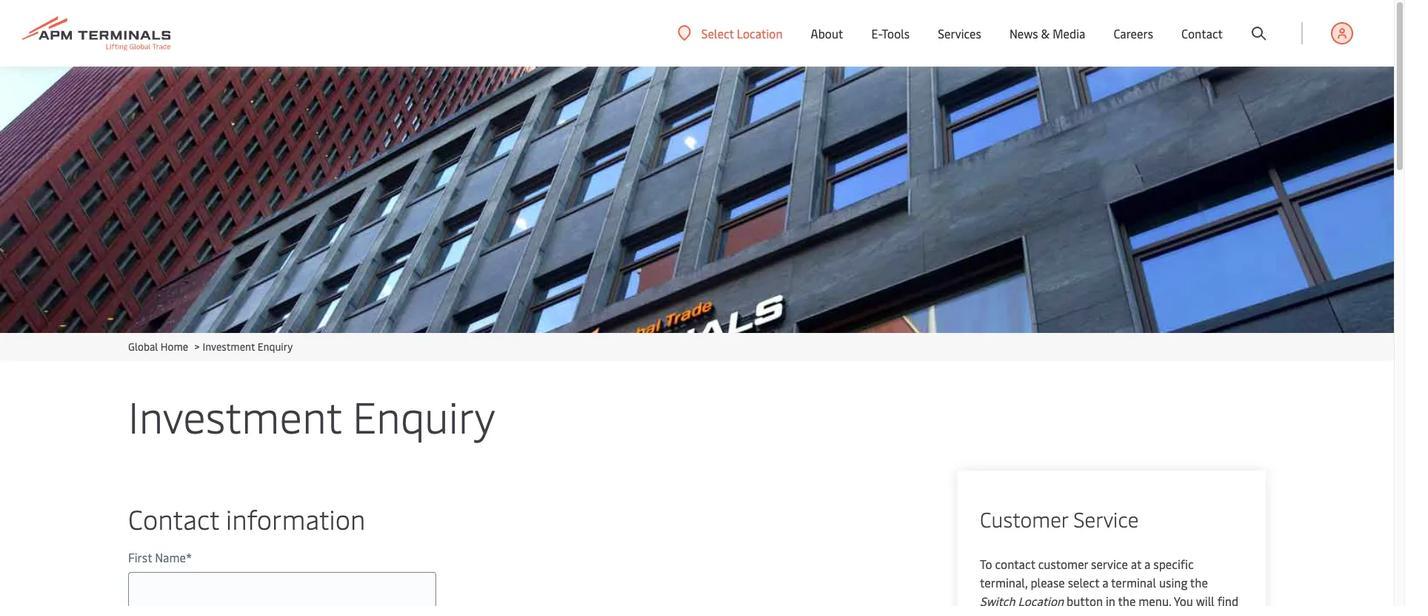 Task type: vqa. For each thing, say whether or not it's contained in the screenshot.
bottom will
no



Task type: locate. For each thing, give the bounding box(es) containing it.
location
[[737, 25, 783, 41]]

contact for contact
[[1182, 25, 1224, 41]]

1 horizontal spatial contact
[[1182, 25, 1224, 41]]

enquiry
[[258, 340, 293, 354], [353, 387, 496, 445]]

e-tools
[[872, 25, 910, 41]]

news & media
[[1010, 25, 1086, 41]]

&
[[1042, 25, 1050, 41]]

information
[[226, 501, 366, 537]]

service
[[1074, 505, 1139, 534]]

investment right >
[[203, 340, 255, 354]]

1 vertical spatial enquiry
[[353, 387, 496, 445]]

name
[[155, 550, 186, 566]]

1 vertical spatial contact
[[128, 501, 219, 537]]

select location button
[[678, 25, 783, 41]]

select location
[[702, 25, 783, 41]]

e-
[[872, 25, 882, 41]]

a
[[1145, 557, 1151, 573], [1103, 575, 1109, 591]]

contact information
[[128, 501, 366, 537]]

at
[[1131, 557, 1142, 573]]

contact right careers on the right of the page
[[1182, 25, 1224, 41]]

0 vertical spatial a
[[1145, 557, 1151, 573]]

customer
[[1039, 557, 1089, 573]]

tools
[[882, 25, 910, 41]]

First Name text field
[[128, 573, 436, 607]]

a right at on the right of the page
[[1145, 557, 1151, 573]]

customer service
[[980, 505, 1139, 534]]

a down service
[[1103, 575, 1109, 591]]

media
[[1053, 25, 1086, 41]]

global home link
[[128, 340, 188, 354]]

0 vertical spatial investment
[[203, 340, 255, 354]]

customer
[[980, 505, 1069, 534]]

contact
[[1182, 25, 1224, 41], [128, 501, 219, 537]]

0 horizontal spatial enquiry
[[258, 340, 293, 354]]

terminal,
[[980, 575, 1028, 591]]

0 vertical spatial contact
[[1182, 25, 1224, 41]]

apm terminals headquarters image
[[0, 67, 1395, 333]]

contact for contact information
[[128, 501, 219, 537]]

0 horizontal spatial contact
[[128, 501, 219, 537]]

1 vertical spatial a
[[1103, 575, 1109, 591]]

investment
[[203, 340, 255, 354], [128, 387, 342, 445]]

select
[[702, 25, 734, 41]]

contact
[[996, 557, 1036, 573]]

contact up name
[[128, 501, 219, 537]]

investment down global home > investment enquiry on the bottom of page
[[128, 387, 342, 445]]

1 horizontal spatial enquiry
[[353, 387, 496, 445]]

about button
[[811, 0, 844, 67]]

0 horizontal spatial a
[[1103, 575, 1109, 591]]

investment enquiry
[[128, 387, 496, 445]]



Task type: describe. For each thing, give the bounding box(es) containing it.
e-tools button
[[872, 0, 910, 67]]

global home > investment enquiry
[[128, 340, 293, 354]]

contact button
[[1182, 0, 1224, 67]]

about
[[811, 25, 844, 41]]

using
[[1160, 575, 1188, 591]]

first name
[[128, 550, 186, 566]]

to contact customer service at a specific terminal, please select a terminal using the
[[980, 557, 1209, 591]]

terminal
[[1112, 575, 1157, 591]]

select
[[1068, 575, 1100, 591]]

news & media button
[[1010, 0, 1086, 67]]

news
[[1010, 25, 1039, 41]]

home
[[161, 340, 188, 354]]

specific
[[1154, 557, 1194, 573]]

1 vertical spatial investment
[[128, 387, 342, 445]]

global
[[128, 340, 158, 354]]

careers
[[1114, 25, 1154, 41]]

service
[[1092, 557, 1129, 573]]

the
[[1191, 575, 1209, 591]]

services button
[[938, 0, 982, 67]]

to
[[980, 557, 993, 573]]

>
[[195, 340, 200, 354]]

services
[[938, 25, 982, 41]]

please
[[1031, 575, 1066, 591]]

careers button
[[1114, 0, 1154, 67]]

1 horizontal spatial a
[[1145, 557, 1151, 573]]

0 vertical spatial enquiry
[[258, 340, 293, 354]]

first
[[128, 550, 152, 566]]



